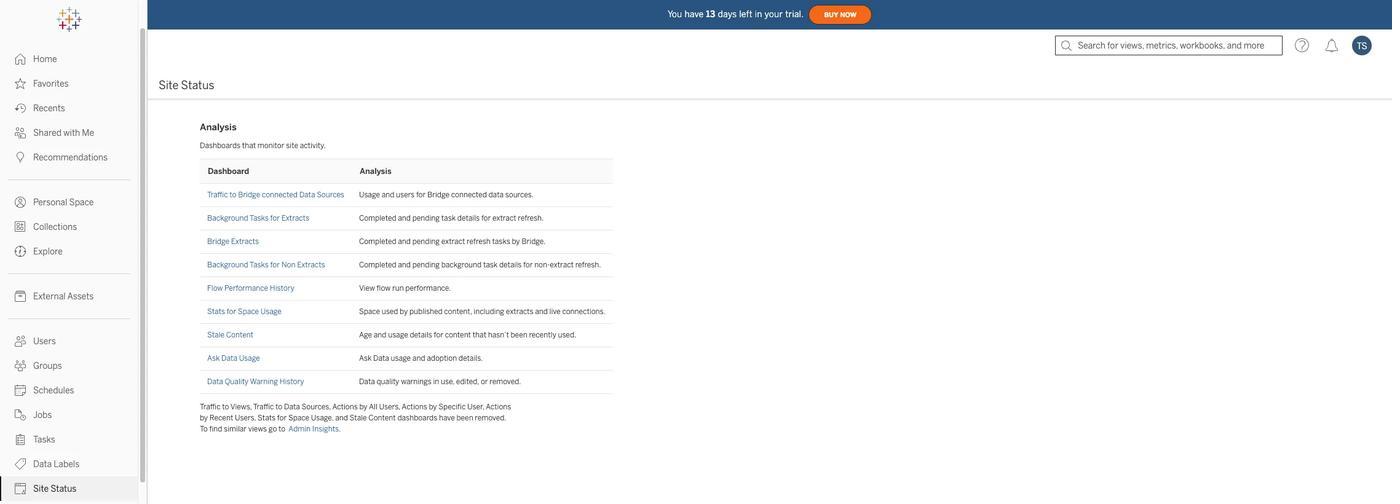 Task type: locate. For each thing, give the bounding box(es) containing it.
0 horizontal spatial status
[[51, 484, 77, 495]]

1 horizontal spatial task
[[483, 261, 498, 269]]

in right left
[[755, 9, 762, 19]]

1 actions from the left
[[332, 403, 358, 411]]

2 background from the top
[[207, 261, 248, 269]]

extracts
[[281, 214, 309, 223], [231, 237, 259, 246], [297, 261, 325, 269]]

adoption
[[427, 354, 457, 363]]

usage down used
[[388, 331, 408, 340]]

2 pending from the top
[[413, 237, 440, 246]]

details up 'refresh'
[[457, 214, 480, 223]]

0 horizontal spatial refresh.
[[518, 214, 544, 223]]

connections.
[[562, 308, 606, 316]]

1 background from the top
[[207, 214, 248, 223]]

2 vertical spatial completed
[[359, 261, 396, 269]]

ask down stale content
[[207, 354, 220, 363]]

stats for space usage
[[207, 308, 282, 316]]

0 horizontal spatial extract
[[441, 237, 465, 246]]

extract up 'live'
[[550, 261, 574, 269]]

you have 13 days left in your trial.
[[668, 9, 804, 19]]

2 ask from the left
[[359, 354, 372, 363]]

1 vertical spatial removed.
[[475, 414, 506, 423]]

to
[[230, 191, 236, 199], [222, 403, 229, 411], [276, 403, 282, 411], [279, 425, 286, 434]]

assets
[[67, 292, 94, 302]]

connected left data
[[451, 191, 487, 199]]

0 vertical spatial usage
[[388, 331, 408, 340]]

have down specific
[[439, 414, 455, 423]]

0 vertical spatial pending
[[413, 214, 440, 223]]

history down the non
[[270, 284, 294, 293]]

similar
[[224, 425, 247, 434]]

1 vertical spatial task
[[483, 261, 498, 269]]

0 vertical spatial details
[[457, 214, 480, 223]]

Search for views, metrics, workbooks, and more text field
[[1055, 36, 1283, 55]]

by right the tasks on the left top of page
[[512, 237, 520, 246]]

data inside traffic to views, traffic to data sources, actions by all users, actions by specific user, actions by recent users, stats for space usage, and stale content dashboards have been removed. to find similar views go to
[[284, 403, 300, 411]]

extract down completed and pending task details for extract refresh.
[[441, 237, 465, 246]]

home link
[[0, 47, 138, 71]]

for inside traffic to views, traffic to data sources, actions by all users, actions by specific user, actions by recent users, stats for space usage, and stale content dashboards have been removed. to find similar views go to
[[277, 414, 287, 423]]

shared with me
[[33, 128, 94, 138]]

non-
[[535, 261, 550, 269]]

traffic up recent
[[200, 403, 221, 411]]

refresh.
[[518, 214, 544, 223], [576, 261, 601, 269]]

background tasks for non extracts
[[207, 261, 325, 269]]

stats
[[207, 308, 225, 316], [258, 414, 276, 423]]

0 vertical spatial have
[[685, 9, 704, 19]]

2 horizontal spatial details
[[499, 261, 522, 269]]

content
[[445, 331, 471, 340]]

live
[[550, 308, 561, 316]]

actions
[[332, 403, 358, 411], [402, 403, 427, 411], [486, 403, 511, 411]]

1 horizontal spatial status
[[181, 79, 214, 92]]

been down user,
[[457, 414, 473, 423]]

pending down completed and pending task details for extract refresh.
[[413, 237, 440, 246]]

been right hasn't
[[511, 331, 528, 340]]

0 horizontal spatial been
[[457, 414, 473, 423]]

3 pending from the top
[[413, 261, 440, 269]]

by
[[512, 237, 520, 246], [400, 308, 408, 316], [360, 403, 368, 411], [429, 403, 437, 411], [200, 414, 208, 423]]

bridge up background tasks for extracts link
[[238, 191, 260, 199]]

2 vertical spatial pending
[[413, 261, 440, 269]]

been
[[511, 331, 528, 340], [457, 414, 473, 423]]

0 horizontal spatial bridge
[[207, 237, 229, 246]]

0 horizontal spatial site status
[[33, 484, 77, 495]]

removed. right or
[[490, 378, 521, 386]]

0 horizontal spatial in
[[433, 378, 439, 386]]

for
[[416, 191, 426, 199], [270, 214, 280, 223], [482, 214, 491, 223], [270, 261, 280, 269], [523, 261, 533, 269], [227, 308, 236, 316], [434, 331, 443, 340], [277, 414, 287, 423]]

tasks up flow performance history
[[250, 261, 269, 269]]

explore
[[33, 247, 63, 257]]

1 horizontal spatial in
[[755, 9, 762, 19]]

1 horizontal spatial bridge
[[238, 191, 260, 199]]

1 horizontal spatial actions
[[402, 403, 427, 411]]

1 horizontal spatial ask
[[359, 354, 372, 363]]

shared
[[33, 128, 61, 138]]

stats inside traffic to views, traffic to data sources, actions by all users, actions by specific user, actions by recent users, stats for space usage, and stale content dashboards have been removed. to find similar views go to
[[258, 414, 276, 423]]

removed. inside traffic to views, traffic to data sources, actions by all users, actions by specific user, actions by recent users, stats for space usage, and stale content dashboards have been removed. to find similar views go to
[[475, 414, 506, 423]]

tasks down jobs at bottom
[[33, 435, 55, 445]]

ask data usage
[[207, 354, 260, 363]]

pending for background
[[413, 261, 440, 269]]

use,
[[441, 378, 455, 386]]

admin insights. link
[[289, 425, 341, 434]]

0 vertical spatial been
[[511, 331, 528, 340]]

0 horizontal spatial analysis
[[200, 122, 237, 133]]

1 vertical spatial content
[[369, 414, 396, 423]]

traffic to bridge connected data sources
[[207, 191, 344, 199]]

data
[[489, 191, 504, 199]]

traffic
[[207, 191, 228, 199], [200, 403, 221, 411], [253, 403, 274, 411]]

ask
[[207, 354, 220, 363], [359, 354, 372, 363]]

extract up the tasks on the left top of page
[[493, 214, 516, 223]]

navigation panel element
[[0, 7, 138, 504]]

space
[[69, 197, 94, 208], [238, 308, 259, 316], [359, 308, 380, 316], [288, 414, 309, 423]]

site inside main navigation. press the up and down arrow keys to access links. element
[[33, 484, 49, 495]]

pending up performance.
[[413, 261, 440, 269]]

actions up dashboards
[[402, 403, 427, 411]]

history right warning
[[280, 378, 304, 386]]

1 vertical spatial site status
[[33, 484, 77, 495]]

recents link
[[0, 96, 138, 121]]

usage up quality
[[391, 354, 411, 363]]

extracts down traffic to bridge connected data sources in the left top of the page
[[281, 214, 309, 223]]

users, down views,
[[235, 414, 256, 423]]

0 vertical spatial site
[[159, 79, 179, 92]]

0 vertical spatial tasks
[[250, 214, 269, 223]]

2 completed from the top
[[359, 237, 396, 246]]

1 horizontal spatial that
[[473, 331, 487, 340]]

groups link
[[0, 354, 138, 378]]

2 vertical spatial usage
[[239, 354, 260, 363]]

stale up ask data usage
[[207, 331, 225, 340]]

2 horizontal spatial actions
[[486, 403, 511, 411]]

in left use,
[[433, 378, 439, 386]]

actions right user,
[[486, 403, 511, 411]]

find
[[209, 425, 222, 434]]

schedules
[[33, 386, 74, 396]]

background tasks for extracts link
[[207, 214, 309, 223]]

edited,
[[456, 378, 479, 386]]

background
[[207, 214, 248, 223], [207, 261, 248, 269]]

1 vertical spatial pending
[[413, 237, 440, 246]]

1 vertical spatial tasks
[[250, 261, 269, 269]]

insights.
[[312, 425, 341, 434]]

1 horizontal spatial site status
[[159, 79, 214, 92]]

background for background tasks for extracts
[[207, 214, 248, 223]]

ask for ask data usage and adoption details.
[[359, 354, 372, 363]]

flow performance history link
[[207, 284, 294, 293]]

sources,
[[302, 403, 331, 411]]

to right go
[[279, 425, 286, 434]]

by up to
[[200, 414, 208, 423]]

space up 'collections' link
[[69, 197, 94, 208]]

1 vertical spatial completed
[[359, 237, 396, 246]]

users,
[[379, 403, 400, 411], [235, 414, 256, 423]]

users link
[[0, 329, 138, 354]]

that left hasn't
[[473, 331, 487, 340]]

1 completed from the top
[[359, 214, 396, 223]]

0 vertical spatial refresh.
[[518, 214, 544, 223]]

1 vertical spatial have
[[439, 414, 455, 423]]

1 vertical spatial analysis
[[360, 166, 392, 176]]

stale content link
[[207, 331, 254, 340]]

0 horizontal spatial ask
[[207, 354, 220, 363]]

activity.
[[300, 141, 326, 150]]

1 vertical spatial background
[[207, 261, 248, 269]]

2 vertical spatial extracts
[[297, 261, 325, 269]]

2 horizontal spatial usage
[[359, 191, 380, 199]]

extract
[[493, 214, 516, 223], [441, 237, 465, 246], [550, 261, 574, 269]]

that left monitor on the left top
[[242, 141, 256, 150]]

1 horizontal spatial have
[[685, 9, 704, 19]]

traffic down dashboard
[[207, 191, 228, 199]]

0 horizontal spatial connected
[[262, 191, 298, 199]]

1 vertical spatial site
[[33, 484, 49, 495]]

usage left the users
[[359, 191, 380, 199]]

0 vertical spatial completed
[[359, 214, 396, 223]]

stats down flow
[[207, 308, 225, 316]]

ask down age
[[359, 354, 372, 363]]

1 vertical spatial history
[[280, 378, 304, 386]]

bridge up completed and pending task details for extract refresh.
[[427, 191, 450, 199]]

flow
[[207, 284, 223, 293]]

1 vertical spatial stats
[[258, 414, 276, 423]]

pending down usage and users for bridge connected data sources.
[[413, 214, 440, 223]]

2 vertical spatial tasks
[[33, 435, 55, 445]]

space up admin at the bottom left
[[288, 414, 309, 423]]

with
[[63, 128, 80, 138]]

1 horizontal spatial extract
[[493, 214, 516, 223]]

0 horizontal spatial site
[[33, 484, 49, 495]]

1 vertical spatial users,
[[235, 414, 256, 423]]

1 vertical spatial details
[[499, 261, 522, 269]]

usage down flow performance history
[[261, 308, 282, 316]]

groups
[[33, 361, 62, 372]]

0 horizontal spatial content
[[226, 331, 254, 340]]

1 horizontal spatial users,
[[379, 403, 400, 411]]

background down "bridge extracts"
[[207, 261, 248, 269]]

bridge down background tasks for extracts link
[[207, 237, 229, 246]]

1 vertical spatial extract
[[441, 237, 465, 246]]

extracts down background tasks for extracts link
[[231, 237, 259, 246]]

tasks
[[250, 214, 269, 223], [250, 261, 269, 269], [33, 435, 55, 445]]

content
[[226, 331, 254, 340], [369, 414, 396, 423]]

2 connected from the left
[[451, 191, 487, 199]]

stats up go
[[258, 414, 276, 423]]

0 horizontal spatial users,
[[235, 414, 256, 423]]

recently
[[529, 331, 556, 340]]

details down the tasks on the left top of page
[[499, 261, 522, 269]]

1 vertical spatial usage
[[391, 354, 411, 363]]

pending for extract
[[413, 237, 440, 246]]

1 horizontal spatial content
[[369, 414, 396, 423]]

1 horizontal spatial stats
[[258, 414, 276, 423]]

removed. down user,
[[475, 414, 506, 423]]

2 horizontal spatial bridge
[[427, 191, 450, 199]]

content down stats for space usage link
[[226, 331, 254, 340]]

have left the 13
[[685, 9, 704, 19]]

recommendations link
[[0, 145, 138, 170]]

tasks down traffic to bridge connected data sources in the left top of the page
[[250, 214, 269, 223]]

3 actions from the left
[[486, 403, 511, 411]]

content down all
[[369, 414, 396, 423]]

1 horizontal spatial refresh.
[[576, 261, 601, 269]]

0 horizontal spatial actions
[[332, 403, 358, 411]]

0 horizontal spatial that
[[242, 141, 256, 150]]

1 vertical spatial usage
[[261, 308, 282, 316]]

usage for data
[[391, 354, 411, 363]]

usage
[[359, 191, 380, 199], [261, 308, 282, 316], [239, 354, 260, 363]]

data labels link
[[0, 452, 138, 477]]

2 vertical spatial details
[[410, 331, 432, 340]]

0 horizontal spatial have
[[439, 414, 455, 423]]

to up go
[[276, 403, 282, 411]]

details
[[457, 214, 480, 223], [499, 261, 522, 269], [410, 331, 432, 340]]

users, right all
[[379, 403, 400, 411]]

1 vertical spatial been
[[457, 414, 473, 423]]

actions up usage,
[[332, 403, 358, 411]]

have
[[685, 9, 704, 19], [439, 414, 455, 423]]

space inside traffic to views, traffic to data sources, actions by all users, actions by specific user, actions by recent users, stats for space usage, and stale content dashboards have been removed. to find similar views go to
[[288, 414, 309, 423]]

1 vertical spatial in
[[433, 378, 439, 386]]

0 vertical spatial usage
[[359, 191, 380, 199]]

1 horizontal spatial site
[[159, 79, 179, 92]]

status inside main navigation. press the up and down arrow keys to access links. element
[[51, 484, 77, 495]]

2 vertical spatial extract
[[550, 261, 574, 269]]

recent
[[210, 414, 233, 423]]

usage up data quality warning history link
[[239, 354, 260, 363]]

extracts
[[506, 308, 534, 316]]

background up bridge extracts link
[[207, 214, 248, 223]]

completed for completed and pending task details for extract refresh.
[[359, 214, 396, 223]]

1 horizontal spatial stale
[[350, 414, 367, 423]]

extracts right the non
[[297, 261, 325, 269]]

performance
[[225, 284, 268, 293]]

space down performance
[[238, 308, 259, 316]]

task
[[441, 214, 456, 223], [483, 261, 498, 269]]

0 horizontal spatial stats
[[207, 308, 225, 316]]

been inside traffic to views, traffic to data sources, actions by all users, actions by specific user, actions by recent users, stats for space usage, and stale content dashboards have been removed. to find similar views go to
[[457, 414, 473, 423]]

1 ask from the left
[[207, 354, 220, 363]]

0 vertical spatial background
[[207, 214, 248, 223]]

dashboard
[[208, 166, 249, 176]]

refresh. up bridge.
[[518, 214, 544, 223]]

completed
[[359, 214, 396, 223], [359, 237, 396, 246], [359, 261, 396, 269]]

task down usage and users for bridge connected data sources.
[[441, 214, 456, 223]]

1 pending from the top
[[413, 214, 440, 223]]

sources
[[317, 191, 344, 199]]

users
[[33, 336, 56, 347]]

1 vertical spatial stale
[[350, 414, 367, 423]]

task down the tasks on the left top of page
[[483, 261, 498, 269]]

connected up background tasks for extracts
[[262, 191, 298, 199]]

site
[[286, 141, 298, 150]]

3 completed from the top
[[359, 261, 396, 269]]

refresh. right non-
[[576, 261, 601, 269]]

details up ask data usage and adoption details.
[[410, 331, 432, 340]]

1 vertical spatial status
[[51, 484, 77, 495]]

external assets
[[33, 292, 94, 302]]

bridge.
[[522, 237, 546, 246]]

details.
[[459, 354, 483, 363]]

0 vertical spatial stale
[[207, 331, 225, 340]]

stale right usage,
[[350, 414, 367, 423]]



Task type: vqa. For each thing, say whether or not it's contained in the screenshot.
the top Quota
no



Task type: describe. For each thing, give the bounding box(es) containing it.
completed for completed and pending background task details for non-extract refresh.
[[359, 261, 396, 269]]

flow performance history
[[207, 284, 294, 293]]

1 connected from the left
[[262, 191, 298, 199]]

home
[[33, 54, 57, 65]]

ask data usage and adoption details.
[[359, 354, 483, 363]]

age
[[359, 331, 372, 340]]

stale inside traffic to views, traffic to data sources, actions by all users, actions by specific user, actions by recent users, stats for space usage, and stale content dashboards have been removed. to find similar views go to
[[350, 414, 367, 423]]

favorites link
[[0, 71, 138, 96]]

content inside traffic to views, traffic to data sources, actions by all users, actions by specific user, actions by recent users, stats for space usage, and stale content dashboards have been removed. to find similar views go to
[[369, 414, 396, 423]]

buy now
[[824, 11, 857, 19]]

schedules link
[[0, 378, 138, 403]]

days
[[718, 9, 737, 19]]

0 horizontal spatial stale
[[207, 331, 225, 340]]

to
[[200, 425, 208, 434]]

0 vertical spatial status
[[181, 79, 214, 92]]

0 vertical spatial users,
[[379, 403, 400, 411]]

personal
[[33, 197, 67, 208]]

collections
[[33, 222, 77, 233]]

run
[[392, 284, 404, 293]]

users
[[396, 191, 415, 199]]

buy now button
[[809, 5, 872, 25]]

by right used
[[400, 308, 408, 316]]

your
[[765, 9, 783, 19]]

0 vertical spatial content
[[226, 331, 254, 340]]

1 vertical spatial extracts
[[231, 237, 259, 246]]

quality
[[377, 378, 399, 386]]

labels
[[54, 459, 80, 470]]

stale content
[[207, 331, 254, 340]]

published
[[410, 308, 443, 316]]

0 vertical spatial in
[[755, 9, 762, 19]]

1 horizontal spatial been
[[511, 331, 528, 340]]

performance.
[[406, 284, 451, 293]]

warnings
[[401, 378, 432, 386]]

0 vertical spatial that
[[242, 141, 256, 150]]

usage,
[[311, 414, 334, 423]]

bridge extracts
[[207, 237, 259, 246]]

tasks link
[[0, 427, 138, 452]]

0 vertical spatial history
[[270, 284, 294, 293]]

view flow run performance.
[[359, 284, 451, 293]]

recents
[[33, 103, 65, 114]]

0 horizontal spatial details
[[410, 331, 432, 340]]

traffic for traffic to views, traffic to data sources, actions by all users, actions by specific user, actions by recent users, stats for space usage, and stale content dashboards have been removed. to find similar views go to
[[200, 403, 221, 411]]

dashboards
[[200, 141, 241, 150]]

site status link
[[0, 477, 138, 501]]

used.
[[558, 331, 576, 340]]

all
[[369, 403, 378, 411]]

tasks for non
[[250, 261, 269, 269]]

collections link
[[0, 215, 138, 239]]

1 vertical spatial refresh.
[[576, 261, 601, 269]]

to up recent
[[222, 403, 229, 411]]

0 vertical spatial extract
[[493, 214, 516, 223]]

1 horizontal spatial analysis
[[360, 166, 392, 176]]

13
[[706, 9, 716, 19]]

bridge extracts link
[[207, 237, 259, 246]]

and inside traffic to views, traffic to data sources, actions by all users, actions by specific user, actions by recent users, stats for space usage, and stale content dashboards have been removed. to find similar views go to
[[335, 414, 348, 423]]

favorites
[[33, 79, 69, 89]]

explore link
[[0, 239, 138, 264]]

warning
[[250, 378, 278, 386]]

personal space link
[[0, 190, 138, 215]]

usage for and
[[388, 331, 408, 340]]

2 actions from the left
[[402, 403, 427, 411]]

0 horizontal spatial task
[[441, 214, 456, 223]]

views
[[248, 425, 267, 434]]

by left all
[[360, 403, 368, 411]]

specific
[[439, 403, 466, 411]]

non
[[281, 261, 296, 269]]

space used by published content, including extracts and live connections.
[[359, 308, 606, 316]]

used
[[382, 308, 398, 316]]

background tasks for non extracts link
[[207, 261, 325, 269]]

left
[[740, 9, 753, 19]]

completed and pending background task details for non-extract refresh.
[[359, 261, 601, 269]]

tasks for extracts
[[250, 214, 269, 223]]

content,
[[444, 308, 472, 316]]

monitor
[[258, 141, 284, 150]]

completed and pending extract refresh tasks by bridge.
[[359, 237, 546, 246]]

1 vertical spatial that
[[473, 331, 487, 340]]

background for background tasks for non extracts
[[207, 261, 248, 269]]

dashboards that monitor site activity.
[[200, 141, 326, 150]]

you
[[668, 9, 682, 19]]

0 vertical spatial analysis
[[200, 122, 237, 133]]

to down dashboard
[[230, 191, 236, 199]]

by up dashboards
[[429, 403, 437, 411]]

data inside main navigation. press the up and down arrow keys to access links. element
[[33, 459, 52, 470]]

views,
[[231, 403, 252, 411]]

view
[[359, 284, 375, 293]]

traffic to bridge connected data sources link
[[207, 191, 344, 199]]

or
[[481, 378, 488, 386]]

completed and pending task details for extract refresh.
[[359, 214, 544, 223]]

pending for task
[[413, 214, 440, 223]]

completed for completed and pending extract refresh tasks by bridge.
[[359, 237, 396, 246]]

1 horizontal spatial usage
[[261, 308, 282, 316]]

me
[[82, 128, 94, 138]]

0 vertical spatial removed.
[[490, 378, 521, 386]]

now
[[840, 11, 857, 19]]

tasks
[[492, 237, 510, 246]]

traffic right views,
[[253, 403, 274, 411]]

user,
[[467, 403, 484, 411]]

recommendations
[[33, 153, 108, 163]]

trial.
[[786, 9, 804, 19]]

main navigation. press the up and down arrow keys to access links. element
[[0, 47, 138, 504]]

age and usage details for content that hasn't been recently used.
[[359, 331, 576, 340]]

jobs link
[[0, 403, 138, 427]]

0 vertical spatial site status
[[159, 79, 214, 92]]

have inside traffic to views, traffic to data sources, actions by all users, actions by specific user, actions by recent users, stats for space usage, and stale content dashboards have been removed. to find similar views go to
[[439, 414, 455, 423]]

flow
[[377, 284, 391, 293]]

0 vertical spatial stats
[[207, 308, 225, 316]]

2 horizontal spatial extract
[[550, 261, 574, 269]]

0 horizontal spatial usage
[[239, 354, 260, 363]]

space left used
[[359, 308, 380, 316]]

0 vertical spatial extracts
[[281, 214, 309, 223]]

traffic for traffic to bridge connected data sources
[[207, 191, 228, 199]]

1 horizontal spatial details
[[457, 214, 480, 223]]

tasks inside main navigation. press the up and down arrow keys to access links. element
[[33, 435, 55, 445]]

space inside main navigation. press the up and down arrow keys to access links. element
[[69, 197, 94, 208]]

site status inside main navigation. press the up and down arrow keys to access links. element
[[33, 484, 77, 495]]

personal space
[[33, 197, 94, 208]]

quality
[[225, 378, 249, 386]]

background tasks for extracts
[[207, 214, 309, 223]]

ask for ask data usage
[[207, 354, 220, 363]]

admin insights.
[[289, 425, 341, 434]]

refresh
[[467, 237, 491, 246]]

data quality warning history
[[207, 378, 304, 386]]

dashboards
[[398, 414, 437, 423]]



